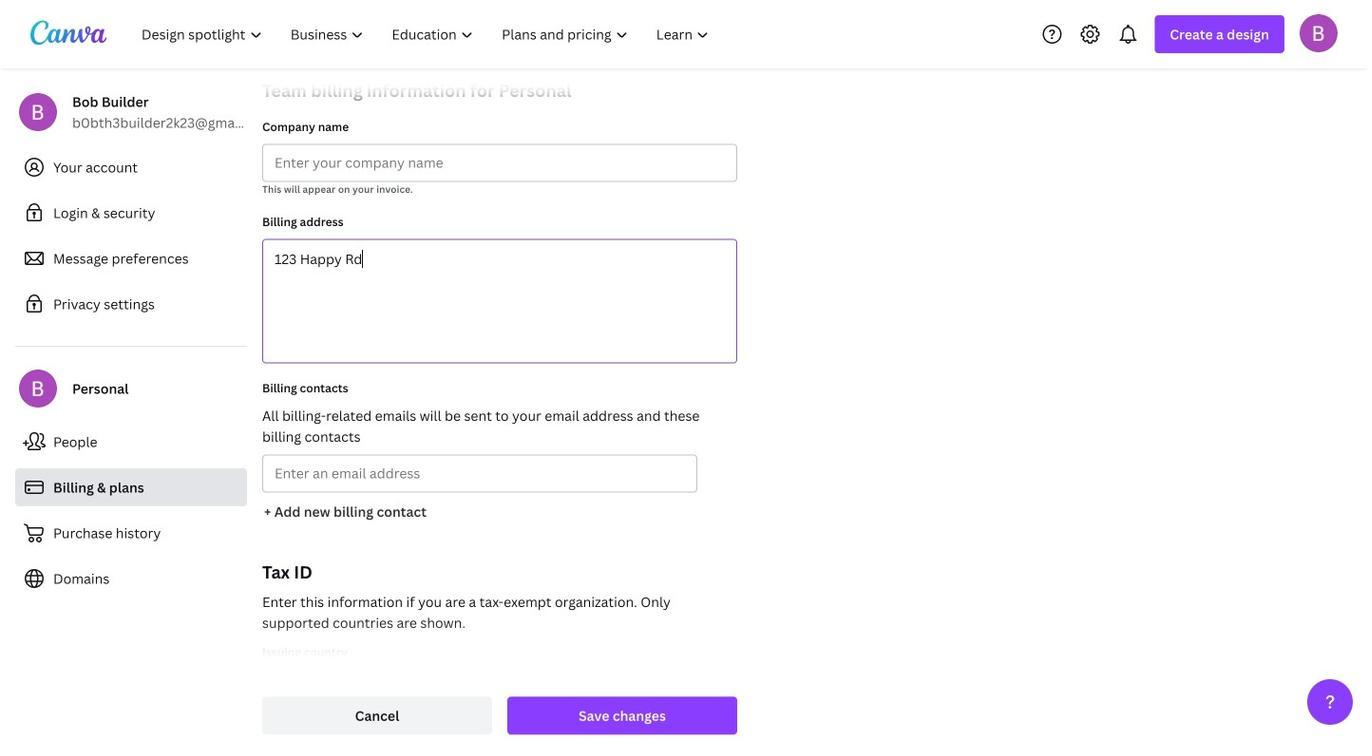 Task type: describe. For each thing, give the bounding box(es) containing it.
bob builder image
[[1300, 14, 1338, 52]]

Enter an email address text field
[[275, 456, 685, 492]]

Enter your company name text field
[[275, 145, 725, 181]]

top level navigation element
[[129, 15, 726, 53]]



Task type: vqa. For each thing, say whether or not it's contained in the screenshot.
Enter your company name text field
yes



Task type: locate. For each thing, give the bounding box(es) containing it.
Enter your company address text field
[[263, 240, 737, 363]]



